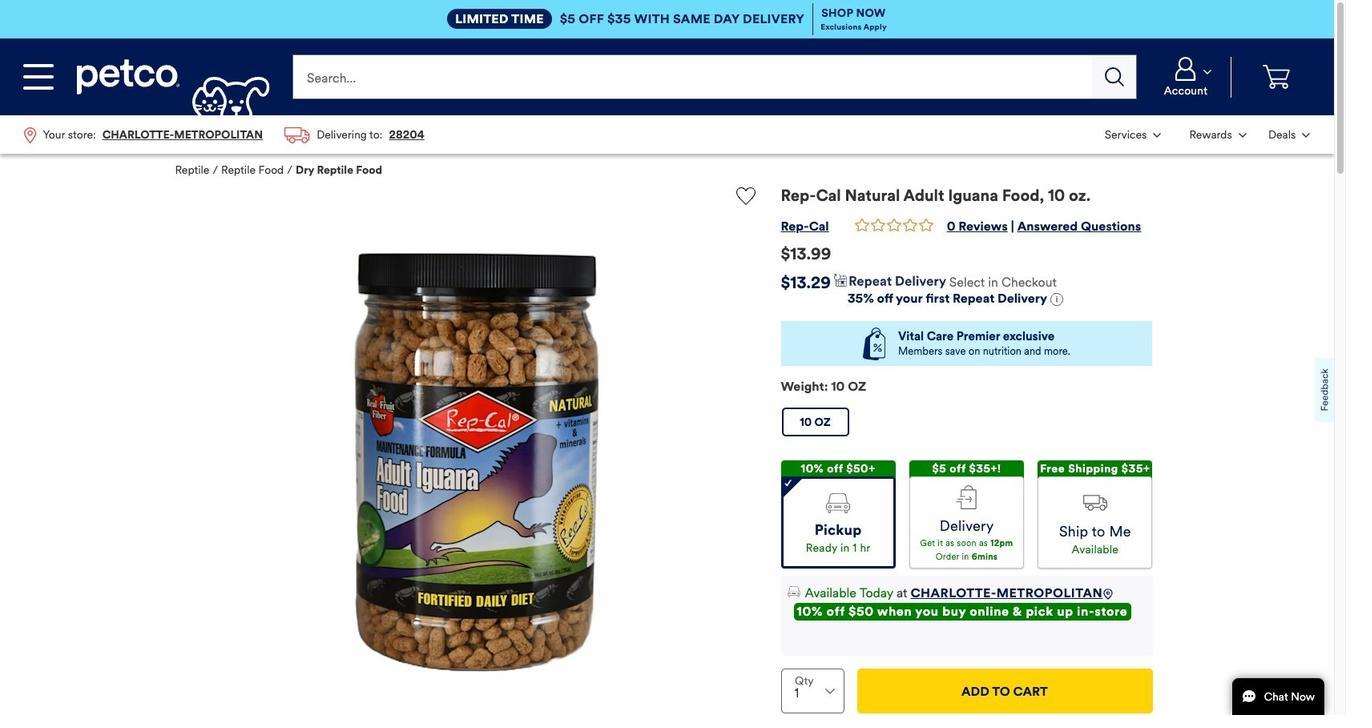 Task type: vqa. For each thing, say whether or not it's contained in the screenshot.
other on the right bottom
no



Task type: locate. For each thing, give the bounding box(es) containing it.
list
[[13, 115, 435, 154], [1094, 115, 1321, 154]]

option group
[[781, 461, 1153, 569]]

delivery-method-Delivery-Available radio
[[909, 477, 1024, 569]]

delivery-method-Pickup-Available radio
[[781, 477, 896, 569]]

Search search field
[[293, 54, 1092, 99]]

search image
[[1105, 67, 1124, 87]]

rep-cal natural adult iguana food, 10 oz. - carousel image #1 image
[[214, 200, 723, 709]]

1 horizontal spatial list
[[1094, 115, 1321, 154]]

repeat delivery logo image
[[834, 274, 946, 289]]

0 horizontal spatial list
[[13, 115, 435, 154]]

get text from wcs image
[[1051, 294, 1063, 306]]



Task type: describe. For each thing, give the bounding box(es) containing it.
2 list from the left
[[1094, 115, 1321, 154]]

1 list from the left
[[13, 115, 435, 154]]

variation-10 OZ radio
[[782, 408, 849, 437]]

delivery-method-Ship to Me-Available radio
[[1038, 477, 1153, 569]]



